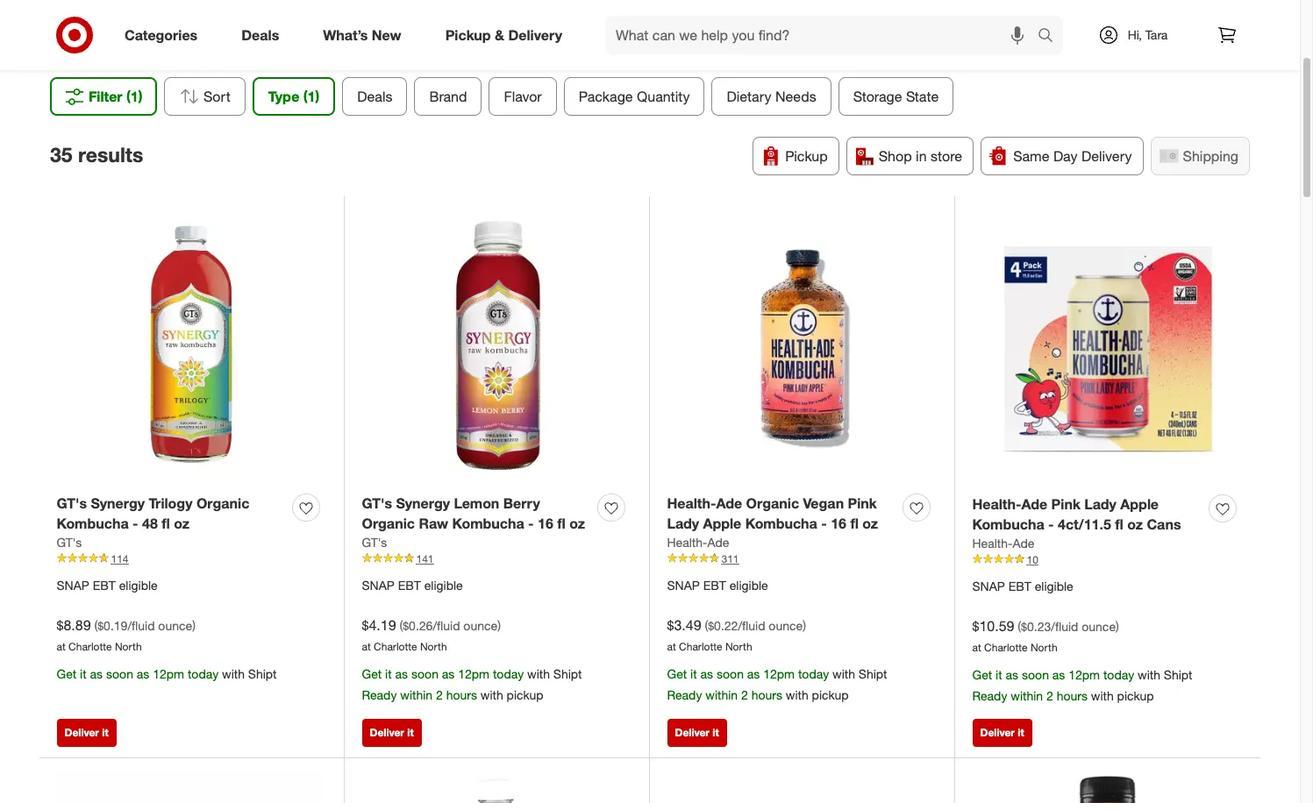Task type: describe. For each thing, give the bounding box(es) containing it.
same day delivery button
[[981, 137, 1143, 175]]

pink inside health-ade organic vegan pink lady apple kombucha - 16 fl oz
[[848, 495, 877, 512]]

311
[[721, 552, 739, 565]]

oz inside health-ade pink lady apple kombucha - 4ct/11.5 fl oz cans
[[1127, 516, 1143, 533]]

$10.59
[[972, 617, 1014, 635]]

ounce for $3.49
[[769, 618, 803, 633]]

health-ade for lady
[[667, 535, 729, 550]]

same
[[1013, 147, 1050, 165]]

12pm for $3.49
[[763, 667, 795, 682]]

gt's link for gt's synergy lemon berry organic raw kombucha - 16 fl oz
[[362, 534, 387, 551]]

114
[[111, 552, 129, 565]]

health-ade organic vegan pink lady apple kombucha - 16 fl oz link
[[667, 494, 896, 534]]

shop in store button
[[846, 137, 974, 175]]

snap for $3.49
[[667, 578, 700, 593]]

at for $10.59
[[972, 641, 981, 654]]

snap ebt eligible for $8.89
[[57, 578, 158, 593]]

deliver for $10.59
[[980, 726, 1015, 739]]

tara
[[1145, 27, 1168, 42]]

shipping
[[1183, 147, 1239, 165]]

oz inside gt's synergy trilogy organic kombucha - 48 fl oz
[[174, 515, 189, 532]]

health-ade link for kombucha
[[972, 535, 1035, 552]]

charlotte for $4.19
[[374, 640, 417, 653]]

fl inside gt's synergy trilogy organic kombucha - 48 fl oz
[[162, 515, 170, 532]]

16 inside 'gt's synergy lemon berry organic raw kombucha - 16 fl oz'
[[538, 515, 553, 532]]

sort
[[203, 88, 230, 105]]

35 results
[[50, 142, 143, 166]]

filter (1) button
[[50, 77, 157, 116]]

synergy for organic
[[396, 495, 450, 512]]

- inside health-ade organic vegan pink lady apple kombucha - 16 fl oz
[[821, 515, 827, 532]]

What can we help you find? suggestions appear below search field
[[605, 16, 1042, 54]]

shipt for $10.59
[[1164, 668, 1192, 683]]

apple inside health-ade organic vegan pink lady apple kombucha - 16 fl oz
[[703, 515, 741, 532]]

ready for $3.49
[[667, 688, 702, 703]]

what's new
[[323, 26, 401, 43]]

soon for $4.19
[[411, 667, 439, 682]]

10 link
[[972, 552, 1243, 568]]

brand
[[429, 88, 467, 105]]

charlotte for $8.89
[[68, 640, 112, 653]]

lady inside health-ade organic vegan pink lady apple kombucha - 16 fl oz
[[667, 515, 699, 532]]

$8.89 ( $0.19 /fluid ounce ) at charlotte north
[[57, 616, 196, 653]]

get for $4.19
[[362, 667, 382, 682]]

gt's link for gt's synergy trilogy organic kombucha - 48 fl oz
[[57, 534, 82, 551]]

type
[[268, 88, 299, 105]]

cans
[[1147, 516, 1181, 533]]

snap for $8.89
[[57, 578, 89, 593]]

gt's inside gt's synergy trilogy organic kombucha - 48 fl oz
[[57, 495, 87, 512]]

search
[[1030, 28, 1072, 45]]

package
[[578, 88, 633, 105]]

quantity
[[636, 88, 689, 105]]

get for $3.49
[[667, 667, 687, 682]]

lady inside health-ade pink lady apple kombucha - 4ct/11.5 fl oz cans
[[1084, 496, 1117, 513]]

storage
[[853, 88, 902, 105]]

deliver it button for $3.49
[[667, 719, 727, 747]]

brand button
[[414, 77, 482, 116]]

deals for "deals" link
[[241, 26, 279, 43]]

ready for $10.59
[[972, 689, 1007, 704]]

health-ade pink lady apple kombucha - 4ct/11.5 fl oz cans
[[972, 496, 1181, 533]]

( for $8.89
[[94, 618, 98, 633]]

deliver it button for $4.19
[[362, 719, 422, 747]]

/fluid for $4.19
[[433, 618, 460, 633]]

day
[[1053, 147, 1078, 165]]

pickup for pickup
[[785, 147, 828, 165]]

$4.19 ( $0.26 /fluid ounce ) at charlotte north
[[362, 616, 501, 653]]

deliver it for $8.89
[[64, 726, 108, 739]]

within for $4.19
[[400, 688, 433, 703]]

gt's synergy lemon berry organic raw kombucha - 16 fl oz
[[362, 495, 585, 532]]

48
[[142, 515, 158, 532]]

search button
[[1030, 16, 1072, 58]]

sort button
[[164, 77, 245, 116]]

/fluid for $10.59
[[1051, 619, 1078, 634]]

gt's synergy trilogy organic kombucha - 48 fl oz
[[57, 495, 249, 532]]

$10.59 ( $0.23 /fluid ounce ) at charlotte north
[[972, 617, 1119, 654]]

filter
[[89, 88, 122, 105]]

hi, tara
[[1128, 27, 1168, 42]]

categories
[[125, 26, 198, 43]]

ounce for $10.59
[[1082, 619, 1116, 634]]

pickup for pickup & delivery
[[445, 26, 491, 43]]

charlotte for $3.49
[[679, 640, 722, 653]]

ebt for $8.89
[[93, 578, 116, 593]]

snap ebt eligible for $10.59
[[972, 579, 1073, 594]]

hours for $10.59
[[1057, 689, 1088, 704]]

shipt for $4.19
[[553, 667, 582, 682]]

deals button
[[342, 77, 407, 116]]

north for $8.89
[[115, 640, 142, 653]]

soon down $8.89 ( $0.19 /fluid ounce ) at charlotte north
[[106, 667, 133, 682]]

dietary
[[726, 88, 771, 105]]

health-ade pink lady apple kombucha - 4ct/11.5 fl oz cans link
[[972, 495, 1202, 535]]

ebt for $10.59
[[1008, 579, 1031, 594]]

same day delivery
[[1013, 147, 1132, 165]]

what's
[[323, 26, 368, 43]]

$0.23
[[1021, 619, 1051, 634]]

(1) for type (1)
[[303, 88, 319, 105]]

gt's inside 'gt's synergy lemon berry organic raw kombucha - 16 fl oz'
[[362, 495, 392, 512]]

vegan
[[803, 495, 844, 512]]

storage state button
[[838, 77, 953, 116]]

trilogy
[[149, 495, 192, 512]]

organic inside 'gt's synergy lemon berry organic raw kombucha - 16 fl oz'
[[362, 515, 415, 532]]

$0.26
[[403, 618, 433, 633]]

snap ebt eligible for $3.49
[[667, 578, 768, 593]]

10
[[1027, 553, 1038, 566]]

within for $3.49
[[705, 688, 738, 703]]

deliver it button for $8.89
[[57, 719, 116, 747]]

gt's synergy trilogy organic kombucha - 48 fl oz link
[[57, 494, 286, 534]]

fl inside 'gt's synergy lemon berry organic raw kombucha - 16 fl oz'
[[557, 515, 566, 532]]

( for $4.19
[[399, 618, 403, 633]]

flavor
[[503, 88, 541, 105]]

soon for $3.49
[[717, 667, 744, 682]]

needs
[[775, 88, 816, 105]]

$3.49
[[667, 616, 701, 634]]

4ct/11.5
[[1058, 516, 1111, 533]]

kombucha inside health-ade pink lady apple kombucha - 4ct/11.5 fl oz cans
[[972, 516, 1044, 533]]

delivery for same day delivery
[[1081, 147, 1132, 165]]

$8.89
[[57, 616, 91, 634]]

16 inside health-ade organic vegan pink lady apple kombucha - 16 fl oz
[[831, 515, 846, 532]]

) for fl
[[192, 618, 196, 633]]

shop in store
[[879, 147, 962, 165]]

package quantity button
[[563, 77, 704, 116]]

today for $10.59
[[1103, 668, 1134, 683]]

eligible for 48
[[119, 578, 158, 593]]

/fluid for $8.89
[[128, 618, 155, 633]]

12pm for $10.59
[[1069, 668, 1100, 683]]



Task type: vqa. For each thing, say whether or not it's contained in the screenshot.


Task type: locate. For each thing, give the bounding box(es) containing it.
pickup button
[[753, 137, 839, 175]]

( right $4.19
[[399, 618, 403, 633]]

snap up $10.59
[[972, 579, 1005, 594]]

114 link
[[57, 551, 327, 567]]

$4.19
[[362, 616, 396, 634]]

$3.49 ( $0.22 /fluid ounce ) at charlotte north
[[667, 616, 806, 653]]

north down $0.23
[[1031, 641, 1057, 654]]

deliver it for $10.59
[[980, 726, 1024, 739]]

kombucha up 311 link
[[745, 515, 817, 532]]

eligible for kombucha
[[424, 578, 463, 593]]

ounce inside $3.49 ( $0.22 /fluid ounce ) at charlotte north
[[769, 618, 803, 633]]

2 horizontal spatial ready
[[972, 689, 1007, 704]]

2 horizontal spatial organic
[[746, 495, 799, 512]]

snap up $3.49
[[667, 578, 700, 593]]

north inside $3.49 ( $0.22 /fluid ounce ) at charlotte north
[[725, 640, 752, 653]]

1 horizontal spatial delivery
[[1081, 147, 1132, 165]]

3 deliver from the left
[[675, 726, 710, 739]]

ounce right $0.22
[[769, 618, 803, 633]]

soon down $4.19 ( $0.26 /fluid ounce ) at charlotte north
[[411, 667, 439, 682]]

gt's link up $4.19
[[362, 534, 387, 551]]

pink
[[848, 495, 877, 512], [1051, 496, 1081, 513]]

get it as soon as 12pm today with shipt
[[57, 667, 277, 682]]

( for $10.59
[[1018, 619, 1021, 634]]

gt's link up the $8.89
[[57, 534, 82, 551]]

hours down $4.19 ( $0.26 /fluid ounce ) at charlotte north
[[446, 688, 477, 703]]

- inside health-ade pink lady apple kombucha - 4ct/11.5 fl oz cans
[[1048, 516, 1054, 533]]

get
[[57, 667, 77, 682], [362, 667, 382, 682], [667, 667, 687, 682], [972, 668, 992, 683]]

raw
[[419, 515, 448, 532]]

0 horizontal spatial health-ade link
[[667, 534, 729, 551]]

0 horizontal spatial health-ade
[[667, 535, 729, 550]]

1 synergy from the left
[[91, 495, 145, 512]]

eligible for -
[[1035, 579, 1073, 594]]

ade inside health-ade organic vegan pink lady apple kombucha - 16 fl oz
[[716, 495, 742, 512]]

2 deliver from the left
[[370, 726, 404, 739]]

1 horizontal spatial lady
[[1084, 496, 1117, 513]]

north for $3.49
[[725, 640, 752, 653]]

pickup for $3.49
[[812, 688, 849, 703]]

) for kombucha
[[803, 618, 806, 633]]

1 16 from the left
[[538, 515, 553, 532]]

hours down $10.59 ( $0.23 /fluid ounce ) at charlotte north
[[1057, 689, 1088, 704]]

0 horizontal spatial deals
[[241, 26, 279, 43]]

synergy inside gt's synergy trilogy organic kombucha - 48 fl oz
[[91, 495, 145, 512]]

ounce for $8.89
[[158, 618, 192, 633]]

) down 141 link
[[497, 618, 501, 633]]

delivery
[[508, 26, 562, 43], [1081, 147, 1132, 165]]

1 vertical spatial apple
[[703, 515, 741, 532]]

ebt down the '141' at the left of page
[[398, 578, 421, 593]]

synergy up 48
[[91, 495, 145, 512]]

1 horizontal spatial pickup
[[785, 147, 828, 165]]

at inside $3.49 ( $0.22 /fluid ounce ) at charlotte north
[[667, 640, 676, 653]]

snap ebt eligible for $4.19
[[362, 578, 463, 593]]

health-ade link up 10
[[972, 535, 1035, 552]]

) up get it as soon as 12pm today with shipt
[[192, 618, 196, 633]]

$0.19
[[98, 618, 128, 633]]

organic inside health-ade organic vegan pink lady apple kombucha - 16 fl oz
[[746, 495, 799, 512]]

/fluid up get it as soon as 12pm today with shipt
[[128, 618, 155, 633]]

2 down $3.49 ( $0.22 /fluid ounce ) at charlotte north
[[741, 688, 748, 703]]

type (1)
[[268, 88, 319, 105]]

0 horizontal spatial get it as soon as 12pm today with shipt ready within 2 hours with pickup
[[362, 667, 582, 703]]

at down the $8.89
[[57, 640, 66, 653]]

organic right trilogy on the left bottom of the page
[[196, 495, 249, 512]]

delivery for pickup & delivery
[[508, 26, 562, 43]]

apple up cans
[[1120, 496, 1159, 513]]

pickup left & in the top of the page
[[445, 26, 491, 43]]

sponsored
[[1124, 42, 1176, 55]]

health-ade link for lady
[[667, 534, 729, 551]]

health-ade link
[[667, 534, 729, 551], [972, 535, 1035, 552]]

2 horizontal spatial hours
[[1057, 689, 1088, 704]]

filter (1)
[[89, 88, 143, 105]]

1 vertical spatial deals
[[357, 88, 392, 105]]

ounce inside $10.59 ( $0.23 /fluid ounce ) at charlotte north
[[1082, 619, 1116, 634]]

soon down $3.49 ( $0.22 /fluid ounce ) at charlotte north
[[717, 667, 744, 682]]

0 horizontal spatial pickup
[[507, 688, 543, 703]]

get it as soon as 12pm today with shipt ready within 2 hours with pickup for $10.59
[[972, 668, 1192, 704]]

/fluid inside $4.19 ( $0.26 /fluid ounce ) at charlotte north
[[433, 618, 460, 633]]

health-ade
[[667, 535, 729, 550], [972, 536, 1035, 551]]

hours down $3.49 ( $0.22 /fluid ounce ) at charlotte north
[[751, 688, 782, 703]]

311 link
[[667, 551, 937, 567]]

ebt for $4.19
[[398, 578, 421, 593]]

eligible down the '141' at the left of page
[[424, 578, 463, 593]]

get down the $8.89
[[57, 667, 77, 682]]

1 horizontal spatial hours
[[751, 688, 782, 703]]

pickup for $4.19
[[507, 688, 543, 703]]

it
[[80, 667, 87, 682], [385, 667, 392, 682], [690, 667, 697, 682], [996, 668, 1002, 683], [102, 726, 108, 739], [407, 726, 414, 739], [713, 726, 719, 739], [1018, 726, 1024, 739]]

0 horizontal spatial hours
[[446, 688, 477, 703]]

shipping button
[[1150, 137, 1250, 175]]

( inside $3.49 ( $0.22 /fluid ounce ) at charlotte north
[[705, 618, 708, 633]]

2 for $4.19
[[436, 688, 443, 703]]

pickup
[[507, 688, 543, 703], [812, 688, 849, 703], [1117, 689, 1154, 704]]

0 horizontal spatial delivery
[[508, 26, 562, 43]]

/fluid inside $10.59 ( $0.23 /fluid ounce ) at charlotte north
[[1051, 619, 1078, 634]]

0 horizontal spatial 2
[[436, 688, 443, 703]]

today down $3.49 ( $0.22 /fluid ounce ) at charlotte north
[[798, 667, 829, 682]]

1 deliver it button from the left
[[57, 719, 116, 747]]

synergy inside 'gt's synergy lemon berry organic raw kombucha - 16 fl oz'
[[396, 495, 450, 512]]

flavor button
[[489, 77, 556, 116]]

health-
[[667, 495, 716, 512], [972, 496, 1021, 513], [667, 535, 707, 550], [972, 536, 1013, 551]]

gt's synergy trilogy organic vegan raw kombucha - 16 fl oz image
[[57, 776, 327, 803], [57, 776, 327, 803]]

in
[[916, 147, 927, 165]]

gt's synergy lemon berry organic raw kombucha - 16 fl oz image
[[362, 214, 632, 484], [362, 214, 632, 484]]

deals
[[241, 26, 279, 43], [357, 88, 392, 105]]

0 vertical spatial deals
[[241, 26, 279, 43]]

0 horizontal spatial apple
[[703, 515, 741, 532]]

deliver for $8.89
[[64, 726, 99, 739]]

(1) for filter (1)
[[126, 88, 143, 105]]

$0.22
[[708, 618, 738, 633]]

health-ade up 311
[[667, 535, 729, 550]]

ounce right $0.26
[[463, 618, 497, 633]]

( inside $8.89 ( $0.19 /fluid ounce ) at charlotte north
[[94, 618, 98, 633]]

at for $3.49
[[667, 640, 676, 653]]

16
[[538, 515, 553, 532], [831, 515, 846, 532]]

snap ebt eligible down the '141' at the left of page
[[362, 578, 463, 593]]

0 horizontal spatial organic
[[196, 495, 249, 512]]

north inside $10.59 ( $0.23 /fluid ounce ) at charlotte north
[[1031, 641, 1057, 654]]

0 horizontal spatial within
[[400, 688, 433, 703]]

soon for $10.59
[[1022, 668, 1049, 683]]

fl inside health-ade organic vegan pink lady apple kombucha - 16 fl oz
[[850, 515, 859, 532]]

gt's synergy trilogy organic kombucha - 48 fl oz image
[[57, 214, 327, 484], [57, 214, 327, 484]]

deliver it for $4.19
[[370, 726, 414, 739]]

health-ade organic vegan pink lady apple kombucha - 16 fl oz
[[667, 495, 878, 532]]

ebt down 114
[[93, 578, 116, 593]]

north
[[115, 640, 142, 653], [420, 640, 447, 653], [725, 640, 752, 653], [1031, 641, 1057, 654]]

pickup & delivery
[[445, 26, 562, 43]]

1 horizontal spatial 2
[[741, 688, 748, 703]]

at down $4.19
[[362, 640, 371, 653]]

deliver it button for $10.59
[[972, 719, 1032, 747]]

charlotte inside $4.19 ( $0.26 /fluid ounce ) at charlotte north
[[374, 640, 417, 653]]

ready
[[362, 688, 397, 703], [667, 688, 702, 703], [972, 689, 1007, 704]]

)
[[192, 618, 196, 633], [497, 618, 501, 633], [803, 618, 806, 633], [1116, 619, 1119, 634]]

ounce for $4.19
[[463, 618, 497, 633]]

north inside $4.19 ( $0.26 /fluid ounce ) at charlotte north
[[420, 640, 447, 653]]

2 horizontal spatial within
[[1011, 689, 1043, 704]]

apple up 311
[[703, 515, 741, 532]]

1 horizontal spatial (1)
[[303, 88, 319, 105]]

ebt
[[93, 578, 116, 593], [398, 578, 421, 593], [703, 578, 726, 593], [1008, 579, 1031, 594]]

2 deliver it from the left
[[370, 726, 414, 739]]

( right the $8.89
[[94, 618, 98, 633]]

) inside $3.49 ( $0.22 /fluid ounce ) at charlotte north
[[803, 618, 806, 633]]

1 horizontal spatial organic
[[362, 515, 415, 532]]

2 gt's link from the left
[[362, 534, 387, 551]]

ebt down 311
[[703, 578, 726, 593]]

gt's synergy guava goddess organic raw kombucha - 48 fl oz image
[[362, 776, 632, 803], [362, 776, 632, 803]]

with
[[222, 667, 245, 682], [527, 667, 550, 682], [832, 667, 855, 682], [1138, 668, 1160, 683], [481, 688, 503, 703], [786, 688, 808, 703], [1091, 689, 1114, 704]]

at for $4.19
[[362, 640, 371, 653]]

shipt
[[248, 667, 277, 682], [553, 667, 582, 682], [859, 667, 887, 682], [1164, 668, 1192, 683]]

deals up the type
[[241, 26, 279, 43]]

eligible down 114
[[119, 578, 158, 593]]

(
[[94, 618, 98, 633], [399, 618, 403, 633], [705, 618, 708, 633], [1018, 619, 1021, 634]]

pink inside health-ade pink lady apple kombucha - 4ct/11.5 fl oz cans
[[1051, 496, 1081, 513]]

ounce
[[158, 618, 192, 633], [463, 618, 497, 633], [769, 618, 803, 633], [1082, 619, 1116, 634]]

state
[[906, 88, 938, 105]]

today for $3.49
[[798, 667, 829, 682]]

ade
[[716, 495, 742, 512], [1021, 496, 1047, 513], [707, 535, 729, 550], [1013, 536, 1035, 551]]

health-ade for kombucha
[[972, 536, 1035, 551]]

snap
[[57, 578, 89, 593], [362, 578, 395, 593], [667, 578, 700, 593], [972, 579, 1005, 594]]

2 down $4.19 ( $0.26 /fluid ounce ) at charlotte north
[[436, 688, 443, 703]]

north down $0.26
[[420, 640, 447, 653]]

what's new link
[[308, 16, 423, 54]]

get it as soon as 12pm today with shipt ready within 2 hours with pickup down $4.19 ( $0.26 /fluid ounce ) at charlotte north
[[362, 667, 582, 703]]

1 vertical spatial lady
[[667, 515, 699, 532]]

today down $8.89 ( $0.19 /fluid ounce ) at charlotte north
[[188, 667, 219, 682]]

health-ade organic vegan pink lady apple kombucha - 16 fl oz image
[[667, 214, 937, 484], [667, 214, 937, 484]]

pickup
[[445, 26, 491, 43], [785, 147, 828, 165]]

ready down $3.49
[[667, 688, 702, 703]]

- left 4ct/11.5
[[1048, 516, 1054, 533]]

within down $10.59 ( $0.23 /fluid ounce ) at charlotte north
[[1011, 689, 1043, 704]]

charlotte
[[68, 640, 112, 653], [374, 640, 417, 653], [679, 640, 722, 653], [984, 641, 1028, 654]]

charlotte for $10.59
[[984, 641, 1028, 654]]

pickup & delivery link
[[430, 16, 584, 54]]

ebt for $3.49
[[703, 578, 726, 593]]

0 horizontal spatial (1)
[[126, 88, 143, 105]]

2 horizontal spatial 2
[[1046, 689, 1053, 704]]

at for $8.89
[[57, 640, 66, 653]]

1 horizontal spatial within
[[705, 688, 738, 703]]

today down $10.59 ( $0.23 /fluid ounce ) at charlotte north
[[1103, 668, 1134, 683]]

1 (1) from the left
[[126, 88, 143, 105]]

1 horizontal spatial get it as soon as 12pm today with shipt ready within 2 hours with pickup
[[667, 667, 887, 703]]

/fluid for $3.49
[[738, 618, 765, 633]]

gt's synergy lemon berry organic raw kombucha - 16 fl oz link
[[362, 494, 591, 534]]

/fluid right $3.49
[[738, 618, 765, 633]]

kombucha down lemon
[[452, 515, 524, 532]]

) for 4ct/11.5
[[1116, 619, 1119, 634]]

within down $4.19 ( $0.26 /fluid ounce ) at charlotte north
[[400, 688, 433, 703]]

2 horizontal spatial pickup
[[1117, 689, 1154, 704]]

charlotte down $4.19
[[374, 640, 417, 653]]

(1) right the type
[[303, 88, 319, 105]]

- left 48
[[132, 515, 138, 532]]

shipt for $3.49
[[859, 667, 887, 682]]

deals link
[[226, 16, 301, 54]]

pickup inside button
[[785, 147, 828, 165]]

ready down $4.19
[[362, 688, 397, 703]]

get it as soon as 12pm today with shipt ready within 2 hours with pickup for $3.49
[[667, 667, 887, 703]]

3 deliver it from the left
[[675, 726, 719, 739]]

2 deliver it button from the left
[[362, 719, 422, 747]]

organic left vegan
[[746, 495, 799, 512]]

lemon
[[454, 495, 499, 512]]

fl right 4ct/11.5
[[1115, 516, 1123, 533]]

( inside $4.19 ( $0.26 /fluid ounce ) at charlotte north
[[399, 618, 403, 633]]

0 horizontal spatial lady
[[667, 515, 699, 532]]

synergy for kombucha
[[91, 495, 145, 512]]

at inside $8.89 ( $0.19 /fluid ounce ) at charlotte north
[[57, 640, 66, 653]]

fl up 311 link
[[850, 515, 859, 532]]

hours
[[446, 688, 477, 703], [751, 688, 782, 703], [1057, 689, 1088, 704]]

0 vertical spatial pickup
[[445, 26, 491, 43]]

kombucha inside gt's synergy trilogy organic kombucha - 48 fl oz
[[57, 515, 129, 532]]

2 (1) from the left
[[303, 88, 319, 105]]

) down 311 link
[[803, 618, 806, 633]]

oz inside health-ade organic vegan pink lady apple kombucha - 16 fl oz
[[862, 515, 878, 532]]

) inside $10.59 ( $0.23 /fluid ounce ) at charlotte north
[[1116, 619, 1119, 634]]

141
[[416, 552, 434, 565]]

at inside $4.19 ( $0.26 /fluid ounce ) at charlotte north
[[362, 640, 371, 653]]

new
[[372, 26, 401, 43]]

(1) right filter
[[126, 88, 143, 105]]

pickup down needs
[[785, 147, 828, 165]]

141 link
[[362, 551, 632, 567]]

fl right 48
[[162, 515, 170, 532]]

get it as soon as 12pm today with shipt ready within 2 hours with pickup down $3.49 ( $0.22 /fluid ounce ) at charlotte north
[[667, 667, 887, 703]]

) inside $8.89 ( $0.19 /fluid ounce ) at charlotte north
[[192, 618, 196, 633]]

kombucha inside 'gt's synergy lemon berry organic raw kombucha - 16 fl oz'
[[452, 515, 524, 532]]

0 horizontal spatial synergy
[[91, 495, 145, 512]]

4 deliver it from the left
[[980, 726, 1024, 739]]

delivery right the day on the top of page
[[1081, 147, 1132, 165]]

12pm down $3.49 ( $0.22 /fluid ounce ) at charlotte north
[[763, 667, 795, 682]]

ounce up get it as soon as 12pm today with shipt
[[158, 618, 192, 633]]

deals down what's new link
[[357, 88, 392, 105]]

dietary needs button
[[711, 77, 831, 116]]

results
[[78, 142, 143, 166]]

get it as soon as 12pm today with shipt ready within 2 hours with pickup down $10.59 ( $0.23 /fluid ounce ) at charlotte north
[[972, 668, 1192, 704]]

3 deliver it button from the left
[[667, 719, 727, 747]]

1 horizontal spatial ready
[[667, 688, 702, 703]]

- inside 'gt's synergy lemon berry organic raw kombucha - 16 fl oz'
[[528, 515, 534, 532]]

organic inside gt's synergy trilogy organic kombucha - 48 fl oz
[[196, 495, 249, 512]]

1 horizontal spatial pickup
[[812, 688, 849, 703]]

1 gt's link from the left
[[57, 534, 82, 551]]

eligible
[[119, 578, 158, 593], [424, 578, 463, 593], [729, 578, 768, 593], [1035, 579, 1073, 594]]

delivery inside button
[[1081, 147, 1132, 165]]

soon
[[106, 667, 133, 682], [411, 667, 439, 682], [717, 667, 744, 682], [1022, 668, 1049, 683]]

store
[[931, 147, 962, 165]]

hours for $3.49
[[751, 688, 782, 703]]

within
[[400, 688, 433, 703], [705, 688, 738, 703], [1011, 689, 1043, 704]]

today for $4.19
[[493, 667, 524, 682]]

oz inside 'gt's synergy lemon berry organic raw kombucha - 16 fl oz'
[[569, 515, 585, 532]]

eligible down 311
[[729, 578, 768, 593]]

1 horizontal spatial pink
[[1051, 496, 1081, 513]]

health-ade link up 311
[[667, 534, 729, 551]]

12pm for $4.19
[[458, 667, 489, 682]]

0 horizontal spatial gt's link
[[57, 534, 82, 551]]

- down vegan
[[821, 515, 827, 532]]

at down $3.49
[[667, 640, 676, 653]]

kombucha up 114
[[57, 515, 129, 532]]

today
[[188, 667, 219, 682], [493, 667, 524, 682], [798, 667, 829, 682], [1103, 668, 1134, 683]]

oz
[[174, 515, 189, 532], [569, 515, 585, 532], [862, 515, 878, 532], [1127, 516, 1143, 533]]

health-ade pink lady apple kombucha - 4ct/11.5 fl oz cans image
[[972, 214, 1243, 485], [972, 214, 1243, 485]]

health- inside health-ade pink lady apple kombucha - 4ct/11.5 fl oz cans
[[972, 496, 1021, 513]]

( inside $10.59 ( $0.23 /fluid ounce ) at charlotte north
[[1018, 619, 1021, 634]]

deliver for $3.49
[[675, 726, 710, 739]]

0 horizontal spatial ready
[[362, 688, 397, 703]]

1 vertical spatial delivery
[[1081, 147, 1132, 165]]

snap ebt eligible
[[57, 578, 158, 593], [362, 578, 463, 593], [667, 578, 768, 593], [972, 579, 1073, 594]]

2 for $10.59
[[1046, 689, 1053, 704]]

4 deliver from the left
[[980, 726, 1015, 739]]

2 synergy from the left
[[396, 495, 450, 512]]

berry
[[503, 495, 540, 512]]

deliver for $4.19
[[370, 726, 404, 739]]

0 vertical spatial delivery
[[508, 26, 562, 43]]

shop
[[879, 147, 912, 165]]

- down berry
[[528, 515, 534, 532]]

synergy up raw
[[396, 495, 450, 512]]

fl inside health-ade pink lady apple kombucha - 4ct/11.5 fl oz cans
[[1115, 516, 1123, 533]]

categories link
[[110, 16, 219, 54]]

health- inside health-ade organic vegan pink lady apple kombucha - 16 fl oz
[[667, 495, 716, 512]]

at down $10.59
[[972, 641, 981, 654]]

0 vertical spatial apple
[[1120, 496, 1159, 513]]

pickup for $10.59
[[1117, 689, 1154, 704]]

1 deliver it from the left
[[64, 726, 108, 739]]

hi,
[[1128, 27, 1142, 42]]

deliver
[[64, 726, 99, 739], [370, 726, 404, 739], [675, 726, 710, 739], [980, 726, 1015, 739]]

delivery right & in the top of the page
[[508, 26, 562, 43]]

pink right vegan
[[848, 495, 877, 512]]

0 vertical spatial lady
[[1084, 496, 1117, 513]]

0 horizontal spatial pink
[[848, 495, 877, 512]]

( right $10.59
[[1018, 619, 1021, 634]]

ebt down 10
[[1008, 579, 1031, 594]]

( right $3.49
[[705, 618, 708, 633]]

) for -
[[497, 618, 501, 633]]

1 horizontal spatial health-ade link
[[972, 535, 1035, 552]]

(1) inside button
[[126, 88, 143, 105]]

within down $3.49 ( $0.22 /fluid ounce ) at charlotte north
[[705, 688, 738, 703]]

deals for deals "button"
[[357, 88, 392, 105]]

2 horizontal spatial get it as soon as 12pm today with shipt ready within 2 hours with pickup
[[972, 668, 1192, 704]]

2 for $3.49
[[741, 688, 748, 703]]

/fluid right $4.19
[[433, 618, 460, 633]]

0 horizontal spatial pickup
[[445, 26, 491, 43]]

get down $3.49
[[667, 667, 687, 682]]

get down $10.59
[[972, 668, 992, 683]]

12pm down $4.19 ( $0.26 /fluid ounce ) at charlotte north
[[458, 667, 489, 682]]

charlotte down the $8.89
[[68, 640, 112, 653]]

ready for $4.19
[[362, 688, 397, 703]]

1 horizontal spatial synergy
[[396, 495, 450, 512]]

charlotte down $3.49
[[679, 640, 722, 653]]

gt's link
[[57, 534, 82, 551], [362, 534, 387, 551]]

eligible for apple
[[729, 578, 768, 593]]

- inside gt's synergy trilogy organic kombucha - 48 fl oz
[[132, 515, 138, 532]]

snap for $10.59
[[972, 579, 1005, 594]]

snap up $4.19
[[362, 578, 395, 593]]

kevita pineapple peach master brew kombucha - 15.2 fl oz image
[[972, 776, 1243, 803], [972, 776, 1243, 803]]

2 16 from the left
[[831, 515, 846, 532]]

today down $4.19 ( $0.26 /fluid ounce ) at charlotte north
[[493, 667, 524, 682]]

1 horizontal spatial gt's link
[[362, 534, 387, 551]]

ounce inside $4.19 ( $0.26 /fluid ounce ) at charlotte north
[[463, 618, 497, 633]]

apple inside health-ade pink lady apple kombucha - 4ct/11.5 fl oz cans
[[1120, 496, 1159, 513]]

0 horizontal spatial 16
[[538, 515, 553, 532]]

( for $3.49
[[705, 618, 708, 633]]

north for $4.19
[[420, 640, 447, 653]]

16 down vegan
[[831, 515, 846, 532]]

snap for $4.19
[[362, 578, 395, 593]]

charlotte down $10.59
[[984, 641, 1028, 654]]

deliver it for $3.49
[[675, 726, 719, 739]]

12pm down $8.89 ( $0.19 /fluid ounce ) at charlotte north
[[153, 667, 184, 682]]

kombucha up 10
[[972, 516, 1044, 533]]

) inside $4.19 ( $0.26 /fluid ounce ) at charlotte north
[[497, 618, 501, 633]]

1 horizontal spatial deals
[[357, 88, 392, 105]]

1 horizontal spatial apple
[[1120, 496, 1159, 513]]

16 down berry
[[538, 515, 553, 532]]

-
[[132, 515, 138, 532], [528, 515, 534, 532], [821, 515, 827, 532], [1048, 516, 1054, 533]]

/fluid inside $3.49 ( $0.22 /fluid ounce ) at charlotte north
[[738, 618, 765, 633]]

1 horizontal spatial health-ade
[[972, 536, 1035, 551]]

ade inside health-ade pink lady apple kombucha - 4ct/11.5 fl oz cans
[[1021, 496, 1047, 513]]

deals inside "button"
[[357, 88, 392, 105]]

get for $10.59
[[972, 668, 992, 683]]

north inside $8.89 ( $0.19 /fluid ounce ) at charlotte north
[[115, 640, 142, 653]]

charlotte inside $3.49 ( $0.22 /fluid ounce ) at charlotte north
[[679, 640, 722, 653]]

35
[[50, 142, 72, 166]]

ounce inside $8.89 ( $0.19 /fluid ounce ) at charlotte north
[[158, 618, 192, 633]]

&
[[495, 26, 504, 43]]

organic
[[196, 495, 249, 512], [746, 495, 799, 512], [362, 515, 415, 532]]

1 deliver from the left
[[64, 726, 99, 739]]

kombucha inside health-ade organic vegan pink lady apple kombucha - 16 fl oz
[[745, 515, 817, 532]]

north down $0.19
[[115, 640, 142, 653]]

(1)
[[126, 88, 143, 105], [303, 88, 319, 105]]

/fluid inside $8.89 ( $0.19 /fluid ounce ) at charlotte north
[[128, 618, 155, 633]]

charlotte inside $10.59 ( $0.23 /fluid ounce ) at charlotte north
[[984, 641, 1028, 654]]

1 vertical spatial pickup
[[785, 147, 828, 165]]

charlotte inside $8.89 ( $0.19 /fluid ounce ) at charlotte north
[[68, 640, 112, 653]]

package quantity
[[578, 88, 689, 105]]

4 deliver it button from the left
[[972, 719, 1032, 747]]

get it as soon as 12pm today with shipt ready within 2 hours with pickup for $4.19
[[362, 667, 582, 703]]

north for $10.59
[[1031, 641, 1057, 654]]

snap ebt eligible down 10
[[972, 579, 1073, 594]]

fl up 141 link
[[557, 515, 566, 532]]

pink up 4ct/11.5
[[1051, 496, 1081, 513]]

) down '10' link
[[1116, 619, 1119, 634]]

snap ebt eligible down 311
[[667, 578, 768, 593]]

at inside $10.59 ( $0.23 /fluid ounce ) at charlotte north
[[972, 641, 981, 654]]

within for $10.59
[[1011, 689, 1043, 704]]

1 horizontal spatial 16
[[831, 515, 846, 532]]

dietary needs
[[726, 88, 816, 105]]

snap up the $8.89
[[57, 578, 89, 593]]

storage state
[[853, 88, 938, 105]]

hours for $4.19
[[446, 688, 477, 703]]

12pm down $10.59 ( $0.23 /fluid ounce ) at charlotte north
[[1069, 668, 1100, 683]]



